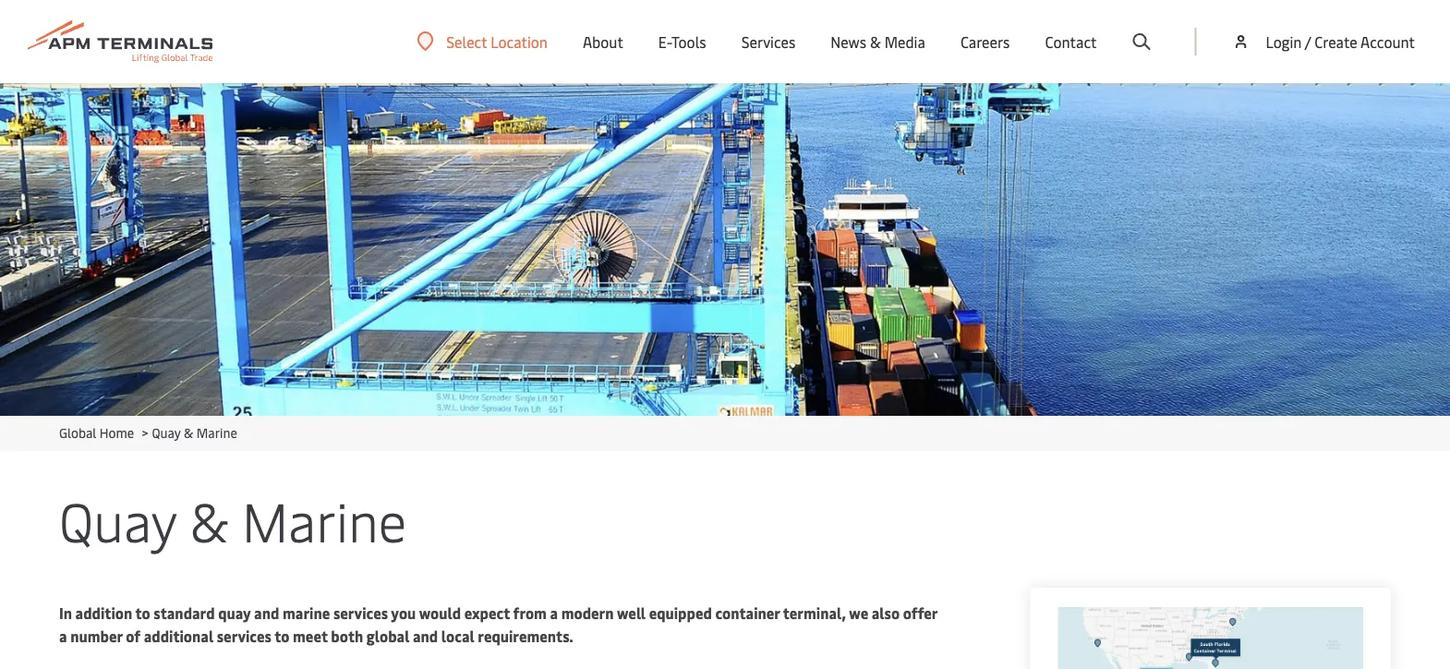 Task type: locate. For each thing, give the bounding box(es) containing it.
you
[[391, 603, 416, 623]]

quay right '>'
[[152, 424, 181, 441]]

2 vertical spatial &
[[190, 483, 229, 555]]

0 vertical spatial services
[[334, 603, 388, 623]]

1 horizontal spatial a
[[550, 603, 558, 623]]

global home > quay & marine
[[59, 424, 237, 441]]

services
[[334, 603, 388, 623], [217, 626, 272, 646]]

and
[[254, 603, 279, 623], [413, 626, 438, 646]]

offer
[[904, 603, 938, 623]]

both
[[331, 626, 363, 646]]

& inside news & media dropdown button
[[871, 32, 881, 52]]

select location button
[[417, 31, 548, 52]]

0 vertical spatial marine
[[197, 424, 237, 441]]

additional
[[144, 626, 214, 646]]

media
[[885, 32, 926, 52]]

and right 'quay'
[[254, 603, 279, 623]]

account
[[1361, 31, 1416, 51]]

tools
[[672, 32, 707, 52]]

news
[[831, 32, 867, 52]]

select location
[[447, 31, 548, 51]]

0 vertical spatial &
[[871, 32, 881, 52]]

0 vertical spatial a
[[550, 603, 558, 623]]

0 vertical spatial to
[[135, 603, 150, 623]]

1 vertical spatial marine
[[242, 483, 407, 555]]

services up both
[[334, 603, 388, 623]]

global
[[367, 626, 410, 646]]

global home link
[[59, 424, 134, 441]]

1 horizontal spatial and
[[413, 626, 438, 646]]

of
[[126, 626, 141, 646]]

well
[[617, 603, 646, 623]]

&
[[871, 32, 881, 52], [184, 424, 193, 441], [190, 483, 229, 555]]

marine
[[197, 424, 237, 441], [242, 483, 407, 555]]

e-
[[659, 32, 672, 52]]

1 horizontal spatial to
[[275, 626, 290, 646]]

0 horizontal spatial marine
[[197, 424, 237, 441]]

container
[[716, 603, 780, 623]]

quay
[[152, 424, 181, 441], [59, 483, 176, 555]]

in
[[59, 603, 72, 623]]

/
[[1306, 31, 1312, 51]]

global
[[59, 424, 96, 441]]

to up of
[[135, 603, 150, 623]]

1 vertical spatial services
[[217, 626, 272, 646]]

would
[[419, 603, 461, 623]]

about
[[583, 32, 624, 52]]

0 horizontal spatial to
[[135, 603, 150, 623]]

login
[[1266, 31, 1302, 51]]

services down 'quay'
[[217, 626, 272, 646]]

requirements.
[[478, 626, 574, 646]]

0 horizontal spatial a
[[59, 626, 67, 646]]

and down would
[[413, 626, 438, 646]]

1 vertical spatial &
[[184, 424, 193, 441]]

to
[[135, 603, 150, 623], [275, 626, 290, 646]]

quay down the home
[[59, 483, 176, 555]]

equipped
[[649, 603, 712, 623]]

0 vertical spatial and
[[254, 603, 279, 623]]

login / create account link
[[1232, 0, 1416, 83]]

a
[[550, 603, 558, 623], [59, 626, 67, 646]]

0 horizontal spatial and
[[254, 603, 279, 623]]

to left meet
[[275, 626, 290, 646]]

e-tools button
[[659, 0, 707, 83]]

& for news
[[871, 32, 881, 52]]

0 vertical spatial quay
[[152, 424, 181, 441]]

news & media
[[831, 32, 926, 52]]

a right 'from'
[[550, 603, 558, 623]]

a down 'in'
[[59, 626, 67, 646]]



Task type: vqa. For each thing, say whether or not it's contained in the screenshot.
(ptp),
no



Task type: describe. For each thing, give the bounding box(es) containing it.
home
[[100, 424, 134, 441]]

quay & marine
[[59, 483, 407, 555]]

1 horizontal spatial marine
[[242, 483, 407, 555]]

from
[[513, 603, 547, 623]]

we
[[850, 603, 869, 623]]

marine
[[283, 603, 330, 623]]

local
[[442, 626, 475, 646]]

expect
[[465, 603, 510, 623]]

meet
[[293, 626, 328, 646]]

>
[[142, 424, 148, 441]]

terminal,
[[783, 603, 846, 623]]

1 vertical spatial a
[[59, 626, 67, 646]]

0 horizontal spatial services
[[217, 626, 272, 646]]

contact
[[1046, 32, 1097, 52]]

careers
[[961, 32, 1011, 52]]

services button
[[742, 0, 796, 83]]

barge services at apm terminals image
[[0, 83, 1451, 416]]

quay
[[218, 603, 251, 623]]

contact button
[[1046, 0, 1097, 83]]

e-tools
[[659, 32, 707, 52]]

addition
[[75, 603, 132, 623]]

1 vertical spatial to
[[275, 626, 290, 646]]

find services offered by apm terminals globally image
[[1059, 607, 1364, 669]]

careers button
[[961, 0, 1011, 83]]

about button
[[583, 0, 624, 83]]

1 vertical spatial quay
[[59, 483, 176, 555]]

news & media button
[[831, 0, 926, 83]]

create
[[1315, 31, 1358, 51]]

in addition to standard quay and marine services you would expect from a modern well equipped container terminal, we also offer a number of additional services to meet both global and local requirements.
[[59, 603, 938, 646]]

number
[[70, 626, 123, 646]]

& for quay
[[190, 483, 229, 555]]

standard
[[154, 603, 215, 623]]

select
[[447, 31, 487, 51]]

location
[[491, 31, 548, 51]]

also
[[872, 603, 900, 623]]

services
[[742, 32, 796, 52]]

1 vertical spatial and
[[413, 626, 438, 646]]

1 horizontal spatial services
[[334, 603, 388, 623]]

login / create account
[[1266, 31, 1416, 51]]

modern
[[562, 603, 614, 623]]



